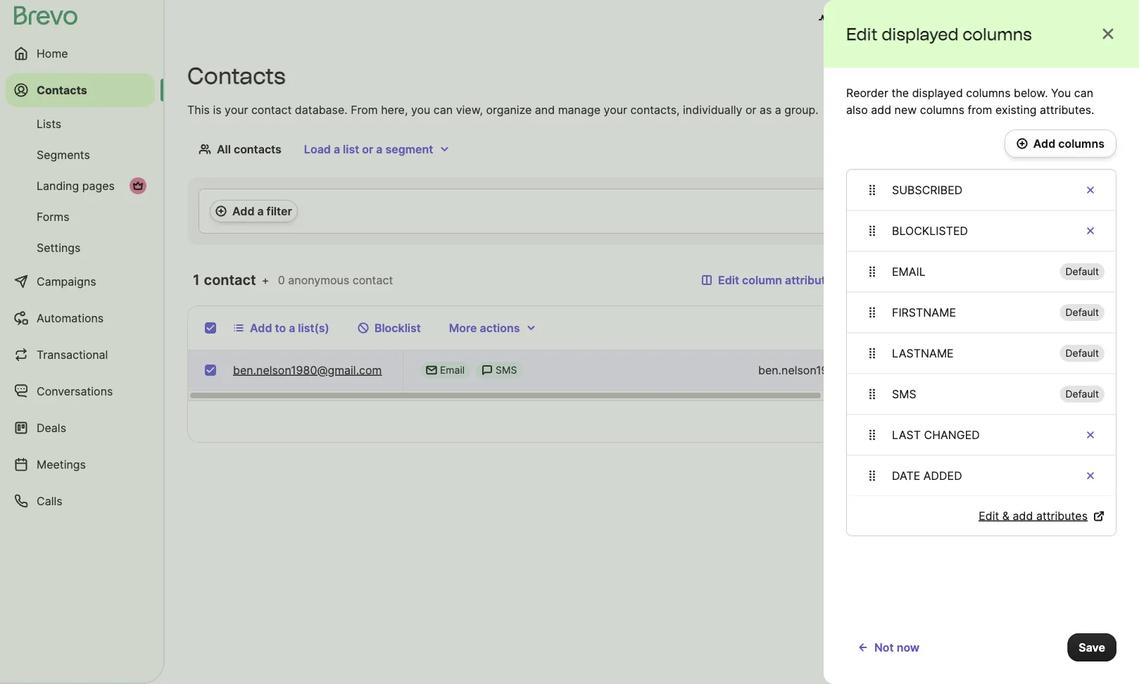 Task type: describe. For each thing, give the bounding box(es) containing it.
usage and plan
[[836, 13, 920, 26]]

reorder the displayed columns below. you can also add new columns from existing attributes.
[[847, 86, 1095, 117]]

added
[[924, 469, 963, 483]]

or inside button
[[362, 142, 374, 156]]

this is your contact database. from here, you can view, organize and manage your contacts, individually or as a group.
[[187, 103, 819, 117]]

manage
[[558, 103, 601, 117]]

contact left selected
[[1010, 321, 1050, 335]]

landing
[[37, 179, 79, 193]]

add a filter button
[[210, 200, 298, 223]]

contacts link
[[6, 73, 155, 107]]

more actions
[[449, 321, 520, 335]]

1-1 of 1
[[987, 415, 1026, 429]]

attributes inside edit displayed columns dialog
[[1037, 509, 1088, 523]]

to
[[275, 321, 286, 335]]

create a contact
[[1015, 69, 1106, 83]]

home
[[37, 46, 68, 60]]

left___c25ys image
[[482, 365, 493, 376]]

add inside reorder the displayed columns below. you can also add new columns from existing attributes.
[[871, 103, 892, 117]]

individually
[[683, 103, 743, 117]]

1 ben.nelson1980@gmail.com from the left
[[233, 363, 382, 377]]

1 your from the left
[[225, 103, 248, 117]]

import contacts button
[[888, 62, 998, 90]]

existing
[[996, 103, 1037, 117]]

usage
[[836, 13, 870, 26]]

now
[[897, 641, 920, 655]]

conversations link
[[6, 375, 155, 409]]

add for add to a list(s)
[[250, 321, 272, 335]]

forms
[[37, 210, 69, 224]]

columns up create
[[963, 24, 1032, 44]]

blocklisted button
[[847, 211, 1116, 251]]

sms inside edit displayed columns dialog
[[892, 387, 917, 401]]

per
[[861, 415, 878, 429]]

0 vertical spatial displayed
[[882, 24, 959, 44]]

all contacts
[[217, 142, 282, 156]]

transactional link
[[6, 338, 155, 372]]

1 button
[[1065, 412, 1076, 432]]

automations link
[[6, 301, 155, 335]]

list(s)
[[298, 321, 330, 335]]

attributes inside 'button'
[[785, 273, 839, 287]]

subscribed button
[[847, 170, 1116, 211]]

meetings link
[[6, 448, 155, 482]]

usage and plan button
[[808, 6, 931, 34]]

as
[[760, 103, 772, 117]]

columns up from
[[967, 86, 1011, 100]]

anonymous
[[288, 273, 350, 287]]

here,
[[381, 103, 408, 117]]

a inside the add to a list(s) button
[[289, 321, 295, 335]]

and inside usage and plan button
[[873, 13, 894, 26]]

more actions button
[[438, 314, 548, 342]]

add for add a filter
[[232, 204, 255, 218]]

last
[[892, 428, 921, 442]]

landing pages link
[[6, 172, 155, 200]]

edit for edit column attributes
[[718, 273, 740, 287]]

email
[[892, 265, 926, 279]]

save button
[[1068, 634, 1117, 662]]

create a contact button
[[1004, 62, 1117, 90]]

settings
[[37, 241, 81, 255]]

&
[[1003, 509, 1010, 523]]

contact left +
[[204, 272, 256, 289]]

20
[[919, 415, 933, 429]]

transactional
[[37, 348, 108, 362]]

a left list
[[334, 142, 340, 156]]

organize
[[486, 103, 532, 117]]

import
[[900, 69, 936, 83]]

Search by name, email or phone number search field
[[856, 266, 1117, 294]]

of
[[1006, 415, 1017, 429]]

this
[[187, 103, 210, 117]]

edit column attributes button
[[690, 266, 850, 294]]

save
[[1079, 641, 1106, 655]]

1 left of
[[998, 415, 1003, 429]]

left___c25ys image
[[426, 365, 437, 376]]

columns down import contacts button
[[920, 103, 965, 117]]

20 button
[[914, 408, 964, 436]]

list
[[343, 142, 359, 156]]

group.
[[785, 103, 819, 117]]

a inside add a filter button
[[257, 204, 264, 218]]

not
[[875, 641, 894, 655]]

columns inside button
[[1059, 137, 1105, 150]]

create
[[1015, 69, 1052, 83]]

the
[[892, 86, 909, 100]]

segments link
[[6, 141, 155, 169]]

edit & add attributes link
[[979, 508, 1105, 525]]

landing pages
[[37, 179, 115, 193]]

0 vertical spatial or
[[746, 103, 757, 117]]

edit & add attributes
[[979, 509, 1088, 523]]

is
[[213, 103, 222, 117]]

campaigns
[[37, 275, 96, 288]]

date added
[[892, 469, 963, 483]]

add to a list(s)
[[250, 321, 330, 335]]

email
[[440, 364, 465, 376]]

from
[[968, 103, 993, 117]]

below.
[[1014, 86, 1048, 100]]



Task type: vqa. For each thing, say whether or not it's contained in the screenshot.
Template related to Template type
no



Task type: locate. For each thing, give the bounding box(es) containing it.
1 vertical spatial can
[[434, 103, 453, 117]]

edit left plan
[[847, 24, 878, 44]]

1 contact selected
[[1001, 321, 1099, 335]]

can
[[1075, 86, 1094, 100], [434, 103, 453, 117]]

firstname
[[892, 306, 956, 319]]

1 horizontal spatial ben.nelson1980@gmail.com
[[759, 363, 908, 377]]

0 horizontal spatial add
[[871, 103, 892, 117]]

you
[[411, 103, 431, 117]]

segments
[[37, 148, 90, 162]]

0 horizontal spatial contacts
[[234, 142, 282, 156]]

3 default from the top
[[1066, 348, 1099, 360]]

your right is
[[225, 103, 248, 117]]

1 contact + 0 anonymous contact
[[193, 272, 393, 289]]

2 ben.nelson1980@gmail.com from the left
[[759, 363, 908, 377]]

sms up page
[[892, 387, 917, 401]]

1 horizontal spatial your
[[604, 103, 628, 117]]

date added button
[[847, 456, 1116, 497]]

0 horizontal spatial and
[[535, 103, 555, 117]]

add for add columns
[[1034, 137, 1056, 150]]

displayed up "import"
[[882, 24, 959, 44]]

edit for edit displayed columns
[[847, 24, 878, 44]]

actions
[[480, 321, 520, 335]]

edit left &
[[979, 509, 1000, 523]]

add down reorder
[[871, 103, 892, 117]]

also
[[847, 103, 868, 117]]

contacts
[[187, 62, 286, 89], [37, 83, 87, 97]]

a right list
[[376, 142, 383, 156]]

columns down the "attributes."
[[1059, 137, 1105, 150]]

1 down nelson
[[1068, 415, 1073, 429]]

and left manage
[[535, 103, 555, 117]]

1 horizontal spatial contacts
[[187, 62, 286, 89]]

sms right left___c25ys icon
[[496, 364, 517, 376]]

deals
[[37, 421, 66, 435]]

contact inside 1 contact + 0 anonymous contact
[[353, 273, 393, 287]]

a inside create a contact button
[[1055, 69, 1061, 83]]

contacts up is
[[187, 62, 286, 89]]

edit displayed columns
[[847, 24, 1032, 44]]

1 vertical spatial displayed
[[913, 86, 963, 100]]

1 horizontal spatial can
[[1075, 86, 1094, 100]]

1 for 1 contact selected
[[1001, 321, 1006, 335]]

default for lastname
[[1066, 348, 1099, 360]]

import contacts
[[900, 69, 986, 83]]

database.
[[295, 103, 348, 117]]

can right you
[[434, 103, 453, 117]]

lists link
[[6, 110, 155, 138]]

default for sms
[[1066, 388, 1099, 400]]

0 horizontal spatial sms
[[496, 364, 517, 376]]

2 your from the left
[[604, 103, 628, 117]]

you
[[1052, 86, 1072, 100]]

1 left +
[[193, 272, 200, 289]]

can right you on the top
[[1075, 86, 1094, 100]]

contacts for import contacts
[[939, 69, 986, 83]]

0
[[278, 273, 285, 287]]

add inside button
[[1034, 137, 1056, 150]]

from
[[351, 103, 378, 117]]

contacts for all contacts
[[234, 142, 282, 156]]

edit left the "column"
[[718, 273, 740, 287]]

rows per page
[[829, 415, 908, 429]]

0 horizontal spatial your
[[225, 103, 248, 117]]

0 horizontal spatial contacts
[[37, 83, 87, 97]]

1 vertical spatial contacts
[[234, 142, 282, 156]]

pages
[[82, 179, 115, 193]]

1
[[193, 272, 200, 289], [1001, 321, 1006, 335], [998, 415, 1003, 429], [1020, 415, 1026, 429], [1068, 415, 1073, 429]]

and
[[873, 13, 894, 26], [535, 103, 555, 117]]

and left plan
[[873, 13, 894, 26]]

0 horizontal spatial attributes
[[785, 273, 839, 287]]

contacts,
[[631, 103, 680, 117]]

1 horizontal spatial add
[[1013, 509, 1034, 523]]

meetings
[[37, 458, 86, 472]]

selected
[[1053, 321, 1099, 335]]

1 default from the top
[[1066, 266, 1099, 278]]

0 vertical spatial can
[[1075, 86, 1094, 100]]

1 vertical spatial sms
[[892, 387, 917, 401]]

deals link
[[6, 411, 155, 445]]

contact up all contacts
[[251, 103, 292, 117]]

or left as
[[746, 103, 757, 117]]

2 vertical spatial add
[[250, 321, 272, 335]]

contacts up reorder the displayed columns below. you can also add new columns from existing attributes.
[[939, 69, 986, 83]]

load
[[304, 142, 331, 156]]

0 vertical spatial and
[[873, 13, 894, 26]]

1 horizontal spatial sms
[[892, 387, 917, 401]]

load a list or a segment
[[304, 142, 433, 156]]

1 horizontal spatial edit
[[847, 24, 878, 44]]

1 vertical spatial or
[[362, 142, 374, 156]]

lists
[[37, 117, 61, 131]]

add
[[1034, 137, 1056, 150], [232, 204, 255, 218], [250, 321, 272, 335]]

calls link
[[6, 485, 155, 518]]

ben.nelson1980@gmail.com down list(s)
[[233, 363, 382, 377]]

date
[[892, 469, 921, 483]]

add columns button
[[1005, 130, 1117, 158]]

1 vertical spatial attributes
[[1037, 509, 1088, 523]]

contacts right all
[[234, 142, 282, 156]]

1 vertical spatial add
[[1013, 509, 1034, 523]]

displayed inside reorder the displayed columns below. you can also add new columns from existing attributes.
[[913, 86, 963, 100]]

attributes right &
[[1037, 509, 1088, 523]]

1 vertical spatial and
[[535, 103, 555, 117]]

can inside reorder the displayed columns below. you can also add new columns from existing attributes.
[[1075, 86, 1094, 100]]

add right &
[[1013, 509, 1034, 523]]

2 default from the top
[[1066, 307, 1099, 319]]

lastname
[[892, 347, 954, 360]]

all
[[217, 142, 231, 156]]

settings link
[[6, 234, 155, 262]]

campaigns link
[[6, 265, 155, 299]]

0 vertical spatial add
[[1034, 137, 1056, 150]]

attributes
[[785, 273, 839, 287], [1037, 509, 1088, 523]]

contacts inside import contacts button
[[939, 69, 986, 83]]

forms link
[[6, 203, 155, 231]]

displayed
[[882, 24, 959, 44], [913, 86, 963, 100]]

default for firstname
[[1066, 307, 1099, 319]]

0 vertical spatial sms
[[496, 364, 517, 376]]

1 horizontal spatial contacts
[[939, 69, 986, 83]]

1 for 1
[[1068, 415, 1073, 429]]

add down the "attributes."
[[1034, 137, 1056, 150]]

2 horizontal spatial edit
[[979, 509, 1000, 523]]

load a list or a segment button
[[293, 135, 462, 163]]

1-
[[987, 415, 998, 429]]

automations
[[37, 311, 104, 325]]

0 horizontal spatial ben.nelson1980@gmail.com
[[233, 363, 382, 377]]

0 vertical spatial attributes
[[785, 273, 839, 287]]

add to a list(s) button
[[222, 314, 341, 342]]

not now
[[875, 641, 920, 655]]

attributes.
[[1040, 103, 1095, 117]]

0 vertical spatial add
[[871, 103, 892, 117]]

ben.nelson1980@gmail.com link
[[233, 362, 382, 379]]

reorder
[[847, 86, 889, 100]]

1 horizontal spatial and
[[873, 13, 894, 26]]

left___rvooi image
[[132, 180, 144, 192]]

page
[[881, 415, 908, 429]]

0 vertical spatial contacts
[[939, 69, 986, 83]]

home link
[[6, 37, 155, 70]]

displayed down import contacts at the right of page
[[913, 86, 963, 100]]

plan
[[897, 13, 920, 26]]

ben
[[928, 363, 948, 377]]

last changed button
[[847, 415, 1116, 456]]

rows
[[829, 415, 857, 429]]

1 horizontal spatial attributes
[[1037, 509, 1088, 523]]

0 horizontal spatial or
[[362, 142, 374, 156]]

default for email
[[1066, 266, 1099, 278]]

column
[[742, 273, 783, 287]]

not now button
[[847, 634, 931, 662]]

1 vertical spatial edit
[[718, 273, 740, 287]]

a right 'to'
[[289, 321, 295, 335]]

1 horizontal spatial or
[[746, 103, 757, 117]]

1 inside button
[[1068, 415, 1073, 429]]

0 horizontal spatial edit
[[718, 273, 740, 287]]

last changed
[[892, 428, 980, 442]]

2 vertical spatial edit
[[979, 509, 1000, 523]]

blocklist
[[375, 321, 421, 335]]

1 down search by name, email or phone number search field
[[1001, 321, 1006, 335]]

a right as
[[775, 103, 782, 117]]

nelson
[[1054, 363, 1091, 377]]

add left filter
[[232, 204, 255, 218]]

or right list
[[362, 142, 374, 156]]

4 default from the top
[[1066, 388, 1099, 400]]

more
[[449, 321, 477, 335]]

add left 'to'
[[250, 321, 272, 335]]

contact up you on the top
[[1064, 69, 1106, 83]]

add columns
[[1034, 137, 1105, 150]]

edit for edit & add attributes
[[979, 509, 1000, 523]]

changed
[[924, 428, 980, 442]]

a left filter
[[257, 204, 264, 218]]

0 vertical spatial edit
[[847, 24, 878, 44]]

default
[[1066, 266, 1099, 278], [1066, 307, 1099, 319], [1066, 348, 1099, 360], [1066, 388, 1099, 400]]

new
[[895, 103, 917, 117]]

ben.nelson1980@gmail.com up "rows"
[[759, 363, 908, 377]]

add a filter
[[232, 204, 292, 218]]

your
[[225, 103, 248, 117], [604, 103, 628, 117]]

edit inside 'button'
[[718, 273, 740, 287]]

attributes right the "column"
[[785, 273, 839, 287]]

your right manage
[[604, 103, 628, 117]]

contacts up lists
[[37, 83, 87, 97]]

edit displayed columns dialog
[[824, 0, 1140, 685]]

ben.nelson1980@gmail.com
[[233, 363, 382, 377], [759, 363, 908, 377]]

contacts
[[939, 69, 986, 83], [234, 142, 282, 156]]

contact up blocklist button
[[353, 273, 393, 287]]

a up you on the top
[[1055, 69, 1061, 83]]

contact inside button
[[1064, 69, 1106, 83]]

0 horizontal spatial can
[[434, 103, 453, 117]]

1 for 1 contact + 0 anonymous contact
[[193, 272, 200, 289]]

1 right of
[[1020, 415, 1026, 429]]

edit column attributes
[[718, 273, 839, 287]]

1 vertical spatial add
[[232, 204, 255, 218]]



